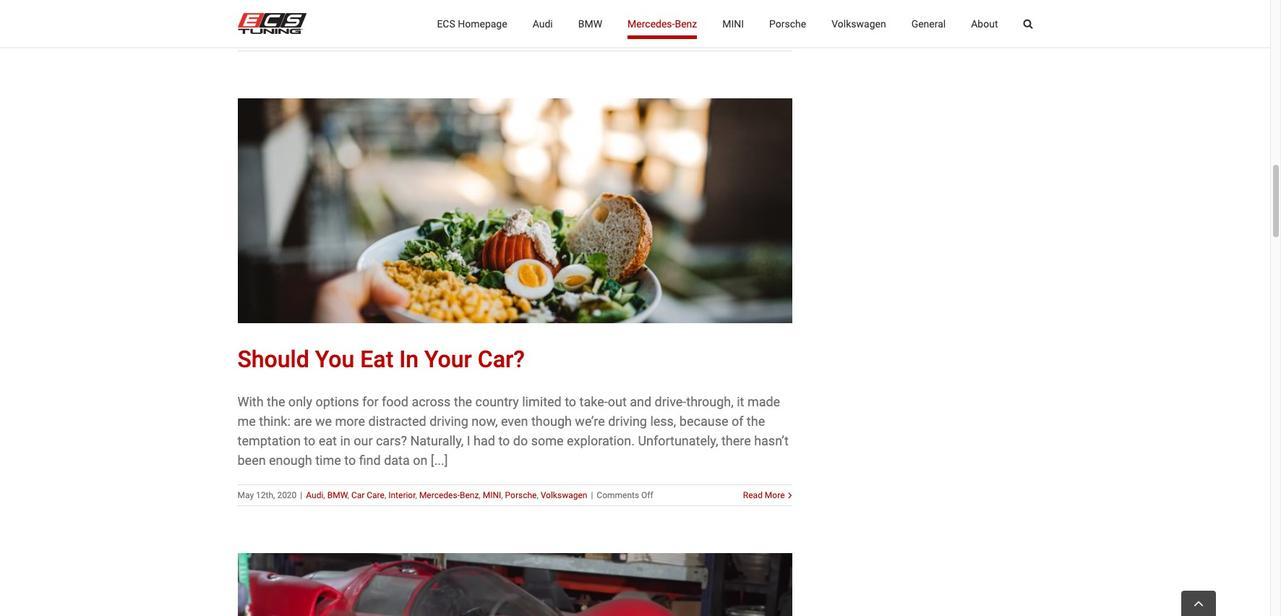 Task type: vqa. For each thing, say whether or not it's contained in the screenshot.
bottommost Off
yes



Task type: describe. For each thing, give the bounding box(es) containing it.
ecs tuning logo image
[[238, 13, 306, 34]]

0 vertical spatial mini link
[[723, 0, 744, 47]]

through,
[[686, 394, 734, 410]]

1 horizontal spatial porsche link
[[769, 0, 806, 47]]

1 vertical spatial comments
[[597, 491, 639, 501]]

homepage
[[458, 18, 507, 29]]

country
[[476, 394, 519, 410]]

mercedes-benz
[[628, 18, 697, 29]]

18th,
[[259, 35, 278, 45]]

time
[[315, 453, 341, 468]]

data
[[384, 453, 410, 468]]

may
[[238, 491, 254, 501]]

1 horizontal spatial audi
[[533, 18, 553, 29]]

6 , from the left
[[501, 491, 503, 501]]

distracted
[[368, 414, 426, 429]]

made
[[748, 394, 780, 410]]

12th,
[[256, 491, 275, 501]]

to left the eat
[[304, 433, 316, 449]]

1 vertical spatial mercedes-
[[419, 491, 460, 501]]

2 , from the left
[[348, 491, 349, 501]]

only
[[288, 394, 312, 410]]

on
[[413, 453, 428, 468]]

out
[[608, 394, 627, 410]]

it
[[737, 394, 744, 410]]

general
[[912, 18, 946, 29]]

0 horizontal spatial audi link
[[306, 491, 323, 501]]

june
[[238, 35, 257, 45]]

1 horizontal spatial bmw link
[[578, 0, 602, 47]]

are
[[294, 414, 312, 429]]

ecs
[[437, 18, 455, 29]]

2 | from the left
[[591, 491, 593, 501]]

more
[[335, 414, 365, 429]]

me
[[238, 414, 256, 429]]

naturally,
[[410, 433, 464, 449]]

unfortunately,
[[638, 433, 718, 449]]

0 vertical spatial mini
[[723, 18, 744, 29]]

less,
[[650, 414, 676, 429]]

1 vertical spatial mini
[[483, 491, 501, 501]]

1 vertical spatial volkswagen
[[541, 491, 587, 501]]

1 horizontal spatial the
[[454, 394, 472, 410]]

you
[[315, 346, 355, 373]]

1 horizontal spatial volkswagen link
[[832, 0, 886, 47]]

about
[[971, 18, 998, 29]]

0 horizontal spatial the
[[267, 394, 285, 410]]

[...]
[[431, 453, 448, 468]]

1 vertical spatial off
[[641, 491, 653, 501]]

in
[[340, 433, 351, 449]]

7 , from the left
[[537, 491, 539, 501]]

had
[[474, 433, 495, 449]]

find
[[359, 453, 381, 468]]

2 horizontal spatial the
[[747, 414, 765, 429]]

3 , from the left
[[385, 491, 386, 501]]

though
[[531, 414, 572, 429]]

read
[[743, 491, 763, 501]]

comments off
[[606, 35, 663, 45]]

should you eat in your car? link
[[238, 346, 525, 373]]

1 , from the left
[[323, 491, 325, 501]]

with
[[238, 394, 264, 410]]

now,
[[472, 414, 498, 429]]

0 vertical spatial off
[[651, 35, 663, 45]]

even
[[501, 414, 528, 429]]

your
[[425, 346, 472, 373]]

car
[[351, 491, 365, 501]]

1 horizontal spatial audi link
[[533, 0, 553, 47]]

june 18th, 2020
[[238, 35, 299, 45]]

drive-
[[655, 394, 686, 410]]

enough
[[269, 453, 312, 468]]

more
[[765, 491, 785, 501]]

in
[[399, 346, 419, 373]]

for
[[362, 394, 379, 410]]

0 vertical spatial mercedes-benz link
[[628, 0, 697, 47]]

should
[[238, 346, 309, 373]]

2020 for 12th,
[[277, 491, 297, 501]]

our
[[354, 433, 373, 449]]

1 horizontal spatial bmw
[[578, 18, 602, 29]]

across
[[412, 394, 451, 410]]

ecs homepage
[[437, 18, 507, 29]]

to left take-
[[565, 394, 576, 410]]

5 , from the left
[[479, 491, 481, 501]]



Task type: locate. For each thing, give the bounding box(es) containing it.
porsche
[[769, 18, 806, 29], [505, 491, 537, 501]]

should you eat in your car?
[[238, 346, 525, 373]]

bmw left mercedes-benz
[[578, 18, 602, 29]]

1 horizontal spatial driving
[[608, 414, 647, 429]]

bmw
[[578, 18, 602, 29], [327, 491, 348, 501]]

food
[[382, 394, 409, 410]]

0 horizontal spatial volkswagen link
[[541, 491, 587, 501]]

0 vertical spatial volkswagen
[[832, 18, 886, 29]]

mini link down the had
[[483, 491, 501, 501]]

care
[[367, 491, 385, 501]]

1 horizontal spatial mercedes-
[[628, 18, 675, 29]]

0 vertical spatial porsche
[[769, 18, 806, 29]]

mini link
[[723, 0, 744, 47], [483, 491, 501, 501]]

should you eat in your car? image
[[238, 98, 792, 324]]

volkswagen link left general link
[[832, 0, 886, 47]]

audi link right homepage
[[533, 0, 553, 47]]

4 , from the left
[[415, 491, 417, 501]]

0 horizontal spatial volkswagen
[[541, 491, 587, 501]]

2020 for 18th,
[[280, 35, 299, 45]]

interior link
[[388, 491, 415, 501]]

1 horizontal spatial porsche
[[769, 18, 806, 29]]

comments
[[606, 35, 649, 45], [597, 491, 639, 501]]

read more link
[[743, 489, 785, 502]]

1 vertical spatial mercedes-benz link
[[419, 491, 479, 501]]

volkswagen link down some
[[541, 491, 587, 501]]

with the only options for food across the country limited to take-out and drive-through, it made me think: are we more distracted driving now, even though we're driving less, because of the temptation to eat in our cars? naturally, i had to do some exploration. unfortunately, there hasn't been enough time to find data on [...]
[[238, 394, 789, 468]]

mini
[[723, 18, 744, 29], [483, 491, 501, 501]]

because
[[680, 414, 729, 429]]

i
[[467, 433, 470, 449]]

0 vertical spatial porsche link
[[769, 0, 806, 47]]

1 | from the left
[[300, 491, 302, 501]]

eat
[[360, 346, 394, 373]]

driving up naturally,
[[430, 414, 468, 429]]

the up think:
[[267, 394, 285, 410]]

car care link
[[351, 491, 385, 501]]

audi link down time
[[306, 491, 323, 501]]

hasn't
[[754, 433, 789, 449]]

off
[[651, 35, 663, 45], [641, 491, 653, 501]]

0 horizontal spatial mercedes-
[[419, 491, 460, 501]]

bmw left 'car'
[[327, 491, 348, 501]]

the
[[267, 394, 285, 410], [454, 394, 472, 410], [747, 414, 765, 429]]

0 horizontal spatial mini link
[[483, 491, 501, 501]]

benz inside 'link'
[[675, 18, 697, 29]]

1 horizontal spatial benz
[[675, 18, 697, 29]]

porsche link
[[769, 0, 806, 47], [505, 491, 537, 501]]

1 vertical spatial audi link
[[306, 491, 323, 501]]

temptation
[[238, 433, 301, 449]]

mercedes- up comments off
[[628, 18, 675, 29]]

mini right mercedes-benz
[[723, 18, 744, 29]]

mini link right mercedes-benz
[[723, 0, 744, 47]]

1 vertical spatial 2020
[[277, 491, 297, 501]]

0 horizontal spatial benz
[[460, 491, 479, 501]]

0 vertical spatial audi
[[533, 18, 553, 29]]

audi
[[533, 18, 553, 29], [306, 491, 323, 501]]

off down unfortunately,
[[641, 491, 653, 501]]

cars?
[[376, 433, 407, 449]]

about link
[[971, 0, 998, 47]]

0 vertical spatial comments
[[606, 35, 649, 45]]

general link
[[912, 0, 946, 47]]

2 driving from the left
[[608, 414, 647, 429]]

volkswagen
[[832, 18, 886, 29], [541, 491, 587, 501]]

|
[[300, 491, 302, 501], [591, 491, 593, 501]]

0 horizontal spatial porsche
[[505, 491, 537, 501]]

1 horizontal spatial |
[[591, 491, 593, 501]]

1 driving from the left
[[430, 414, 468, 429]]

driving
[[430, 414, 468, 429], [608, 414, 647, 429]]

options
[[316, 394, 359, 410]]

take-
[[580, 394, 608, 410]]

take some time to enjoy this insane barn find ammo nyc found image
[[238, 553, 792, 616]]

1 vertical spatial bmw
[[327, 491, 348, 501]]

1 vertical spatial bmw link
[[327, 491, 348, 501]]

think:
[[259, 414, 291, 429]]

1 horizontal spatial mercedes-benz link
[[628, 0, 697, 47]]

2020 right "12th,"
[[277, 491, 297, 501]]

1 vertical spatial benz
[[460, 491, 479, 501]]

bmw link left 'car'
[[327, 491, 348, 501]]

0 vertical spatial bmw
[[578, 18, 602, 29]]

1 vertical spatial porsche link
[[505, 491, 537, 501]]

1 vertical spatial audi
[[306, 491, 323, 501]]

0 vertical spatial 2020
[[280, 35, 299, 45]]

mini down the had
[[483, 491, 501, 501]]

read more
[[743, 491, 785, 501]]

mercedes- down the [...]
[[419, 491, 460, 501]]

audi link
[[533, 0, 553, 47], [306, 491, 323, 501]]

volkswagen left general link
[[832, 18, 886, 29]]

may 12th, 2020 | audi , bmw , car care , interior , mercedes-benz , mini , porsche , volkswagen | comments off
[[238, 491, 653, 501]]

comments down 'exploration.'
[[597, 491, 639, 501]]

eat
[[319, 433, 337, 449]]

0 horizontal spatial bmw
[[327, 491, 348, 501]]

mercedes- inside 'link'
[[628, 18, 675, 29]]

and
[[630, 394, 652, 410]]

0 horizontal spatial mercedes-benz link
[[419, 491, 479, 501]]

0 vertical spatial volkswagen link
[[832, 0, 886, 47]]

ecs homepage link
[[437, 0, 507, 47]]

| right "12th,"
[[300, 491, 302, 501]]

0 horizontal spatial audi
[[306, 491, 323, 501]]

2020
[[280, 35, 299, 45], [277, 491, 297, 501]]

mercedes-
[[628, 18, 675, 29], [419, 491, 460, 501]]

we
[[315, 414, 332, 429]]

1 vertical spatial mini link
[[483, 491, 501, 501]]

audi down time
[[306, 491, 323, 501]]

do
[[513, 433, 528, 449]]

mercedes-benz link
[[628, 0, 697, 47], [419, 491, 479, 501]]

0 horizontal spatial bmw link
[[327, 491, 348, 501]]

we're
[[575, 414, 605, 429]]

off down mercedes-benz
[[651, 35, 663, 45]]

| down 'exploration.'
[[591, 491, 593, 501]]

0 vertical spatial benz
[[675, 18, 697, 29]]

to
[[565, 394, 576, 410], [304, 433, 316, 449], [499, 433, 510, 449], [344, 453, 356, 468]]

,
[[323, 491, 325, 501], [348, 491, 349, 501], [385, 491, 386, 501], [415, 491, 417, 501], [479, 491, 481, 501], [501, 491, 503, 501], [537, 491, 539, 501]]

0 horizontal spatial |
[[300, 491, 302, 501]]

volkswagen link
[[832, 0, 886, 47], [541, 491, 587, 501]]

1 horizontal spatial mini
[[723, 18, 744, 29]]

0 horizontal spatial porsche link
[[505, 491, 537, 501]]

1 vertical spatial volkswagen link
[[541, 491, 587, 501]]

driving down out
[[608, 414, 647, 429]]

the right of
[[747, 414, 765, 429]]

bmw link left comments off
[[578, 0, 602, 47]]

0 horizontal spatial driving
[[430, 414, 468, 429]]

1 horizontal spatial mini link
[[723, 0, 744, 47]]

interior
[[388, 491, 415, 501]]

1 vertical spatial porsche
[[505, 491, 537, 501]]

0 vertical spatial audi link
[[533, 0, 553, 47]]

2020 right 18th,
[[280, 35, 299, 45]]

been
[[238, 453, 266, 468]]

audi right homepage
[[533, 18, 553, 29]]

0 vertical spatial bmw link
[[578, 0, 602, 47]]

exploration.
[[567, 433, 635, 449]]

the up now,
[[454, 394, 472, 410]]

volkswagen down some
[[541, 491, 587, 501]]

car?
[[478, 346, 525, 373]]

to left do
[[499, 433, 510, 449]]

bmw link
[[578, 0, 602, 47], [327, 491, 348, 501]]

1 horizontal spatial volkswagen
[[832, 18, 886, 29]]

some
[[531, 433, 564, 449]]

of
[[732, 414, 744, 429]]

to left find
[[344, 453, 356, 468]]

0 vertical spatial mercedes-
[[628, 18, 675, 29]]

there
[[722, 433, 751, 449]]

comments down mercedes-benz
[[606, 35, 649, 45]]

0 horizontal spatial mini
[[483, 491, 501, 501]]

benz
[[675, 18, 697, 29], [460, 491, 479, 501]]

limited
[[522, 394, 562, 410]]



